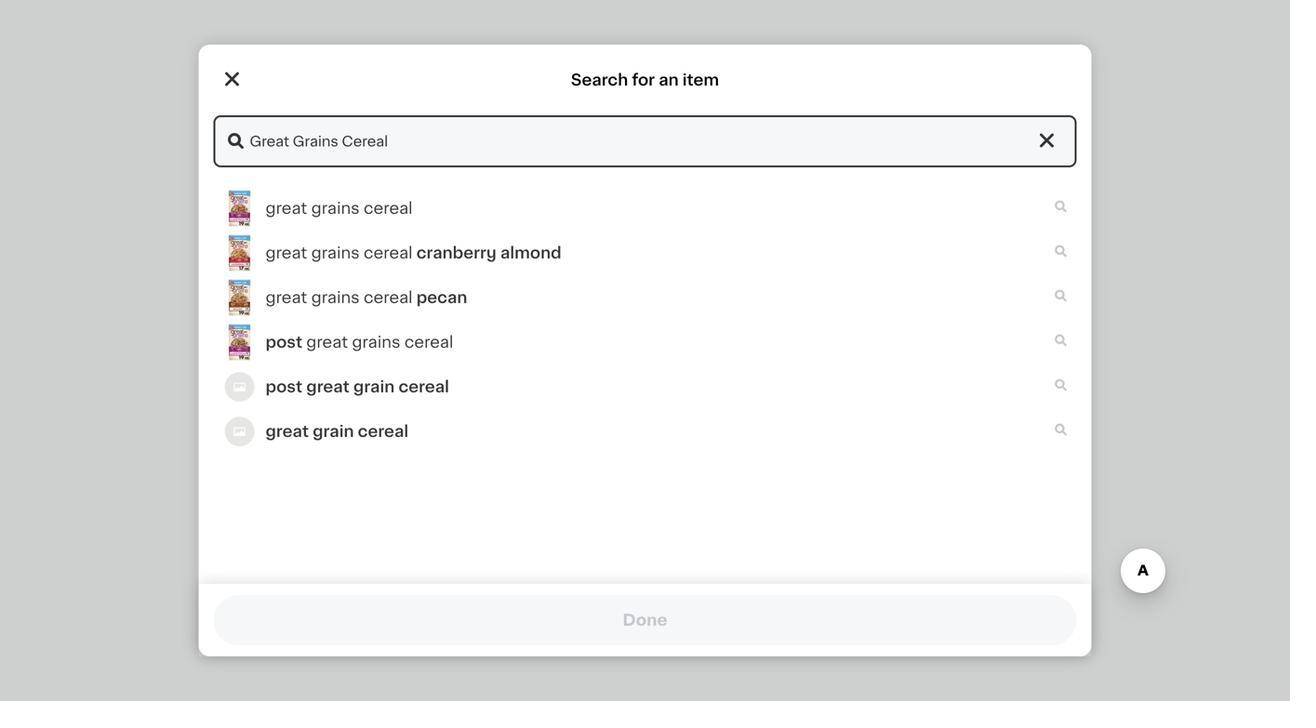 Task type: vqa. For each thing, say whether or not it's contained in the screenshot.
'Or' inside BY SELECTING THIS OPTION YOU ACCEPT FULL RESPONSIBILITY FOR YOUR ORDER AFTER IT HAS BEEN DELIVERED UNATTENDED, INCLUDING ANY LOSS DUE TO THEFT OR DAMAGE DUE TO TEMPERATURE SENSITIVITY.
no



Task type: locate. For each thing, give the bounding box(es) containing it.
cereal down post great grains cereal
[[399, 379, 449, 395]]

post up post great grain cereal
[[266, 334, 303, 350]]

great for great grains cereal cranberry almond
[[266, 245, 307, 261]]

grain
[[353, 379, 395, 395], [313, 424, 354, 440]]

1 post from the top
[[266, 334, 303, 350]]

search list box
[[214, 186, 1077, 461]]

0 vertical spatial grain
[[353, 379, 395, 395]]

great grains cereal
[[266, 200, 413, 216]]

great
[[266, 200, 307, 216], [266, 245, 307, 261], [266, 290, 307, 306], [306, 334, 348, 350], [306, 379, 350, 395], [266, 424, 309, 440]]

cereal inside great grains cereal link
[[364, 200, 413, 216]]

grains down great grains cereal
[[311, 245, 360, 261]]

cereal up great grains cereal cranberry almond
[[364, 200, 413, 216]]

grains down the great grains cereal pecan
[[352, 334, 401, 350]]

post up the great grain cereal
[[266, 379, 303, 395]]

cereal for great grains cereal pecan
[[364, 290, 413, 306]]

great grains cereal cranberry almond
[[266, 245, 562, 261]]

cereal for great grains cereal
[[364, 200, 413, 216]]

post
[[266, 334, 303, 350], [266, 379, 303, 395]]

cereal down great grains cereal cranberry almond
[[364, 290, 413, 306]]

None search field
[[214, 115, 1077, 167]]

grain down post great grain cereal
[[313, 424, 354, 440]]

great for great grains cereal
[[266, 200, 307, 216]]

cereal for great grain cereal
[[358, 424, 409, 440]]

2 post from the top
[[266, 379, 303, 395]]

grains for great grains cereal pecan
[[311, 290, 360, 306]]

cereal
[[364, 200, 413, 216], [364, 245, 413, 261], [364, 290, 413, 306], [405, 334, 453, 350], [399, 379, 449, 395], [358, 424, 409, 440]]

grain down post great grains cereal
[[353, 379, 395, 395]]

search for an item
[[571, 72, 719, 88]]

an
[[659, 72, 679, 88]]

post for post great grain cereal
[[266, 379, 303, 395]]

dialog
[[199, 45, 1092, 657]]

Search Walmart... field
[[214, 115, 1077, 167]]

grains up great grains cereal cranberry almond
[[311, 200, 360, 216]]

grain inside post great grain cereal link
[[353, 379, 395, 395]]

grains up post great grains cereal
[[311, 290, 360, 306]]

1 vertical spatial post
[[266, 379, 303, 395]]

pecan
[[417, 290, 467, 306]]

cereal inside great grain cereal link
[[358, 424, 409, 440]]

grain inside great grain cereal link
[[313, 424, 354, 440]]

grains for great grains cereal
[[311, 200, 360, 216]]

grains
[[311, 200, 360, 216], [311, 245, 360, 261], [311, 290, 360, 306], [352, 334, 401, 350]]

post for post great grains cereal
[[266, 334, 303, 350]]

great for great grains cereal pecan
[[266, 290, 307, 306]]

post inside post great grain cereal link
[[266, 379, 303, 395]]

0 vertical spatial post
[[266, 334, 303, 350]]

1 vertical spatial grain
[[313, 424, 354, 440]]

cereal down pecan
[[405, 334, 453, 350]]

grains for great grains cereal cranberry almond
[[311, 245, 360, 261]]

cereal up the great grains cereal pecan
[[364, 245, 413, 261]]

none search field inside dialog
[[214, 115, 1077, 167]]

cranberry
[[417, 245, 497, 261]]

great grains cereal link
[[214, 186, 1077, 231]]

cereal down post great grain cereal
[[358, 424, 409, 440]]



Task type: describe. For each thing, give the bounding box(es) containing it.
search
[[571, 72, 628, 88]]

post great grain cereal
[[266, 379, 449, 395]]

great grain cereal link
[[214, 409, 1077, 454]]

great grain cereal
[[266, 424, 409, 440]]

dialog containing search for an item
[[199, 45, 1092, 657]]

cereal inside post great grain cereal link
[[399, 379, 449, 395]]

cereal for great grains cereal cranberry almond
[[364, 245, 413, 261]]

for
[[632, 72, 655, 88]]

post great grains cereal
[[266, 334, 453, 350]]

item
[[683, 72, 719, 88]]

great for great grain cereal
[[266, 424, 309, 440]]

almond
[[500, 245, 562, 261]]

post great grain cereal link
[[214, 365, 1077, 409]]

great grains cereal pecan
[[266, 290, 467, 306]]



